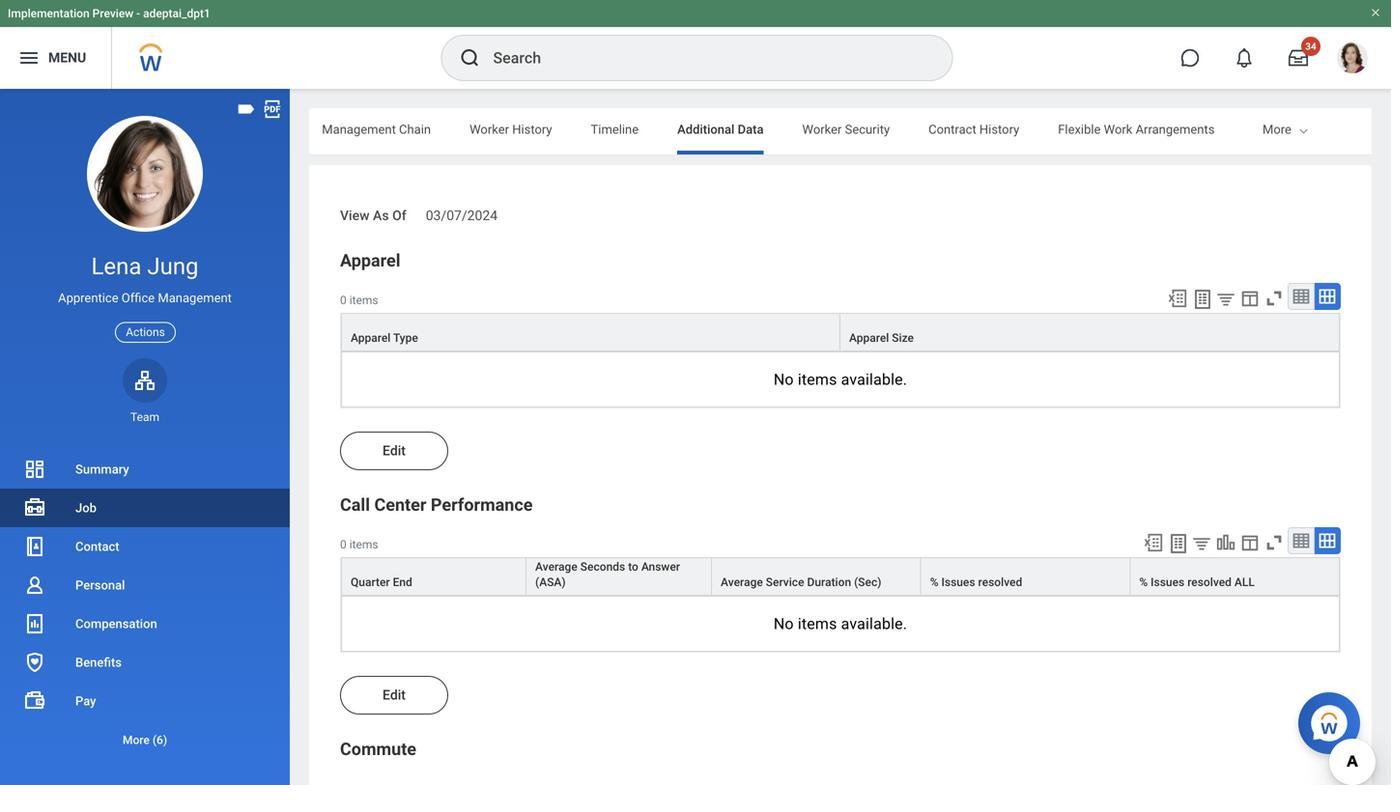 Task type: describe. For each thing, give the bounding box(es) containing it.
available. for call center performance
[[841, 615, 908, 633]]

contact
[[75, 540, 119, 554]]

actions
[[126, 326, 165, 339]]

apprentice office management
[[58, 291, 232, 306]]

resolved for % issues resolved
[[979, 576, 1023, 590]]

compensation link
[[0, 605, 290, 644]]

tab list containing management chain
[[0, 108, 1215, 155]]

worker for worker security
[[803, 122, 842, 137]]

row for apparel
[[341, 313, 1341, 353]]

no items available. for apparel
[[774, 371, 908, 389]]

team
[[130, 411, 159, 424]]

quarter end
[[351, 576, 413, 590]]

average for average service duration (sec)
[[721, 576, 763, 590]]

no items available. for call center performance
[[774, 615, 908, 633]]

(asa)
[[535, 576, 566, 590]]

implementation
[[8, 7, 90, 20]]

chain
[[399, 122, 431, 137]]

center
[[374, 495, 427, 516]]

data
[[738, 122, 764, 137]]

notifications large image
[[1235, 48, 1255, 68]]

export to excel image
[[1143, 532, 1165, 554]]

contract history
[[929, 122, 1020, 137]]

adeptai_dpt1
[[143, 7, 211, 20]]

implementation preview -   adeptai_dpt1
[[8, 7, 211, 20]]

lena
[[91, 253, 142, 280]]

quarter end button
[[342, 559, 526, 595]]

34 button
[[1278, 37, 1321, 79]]

% issues resolved button
[[922, 559, 1130, 595]]

navigation pane region
[[0, 89, 290, 786]]

fullscreen image inside apparel group
[[1264, 288, 1286, 309]]

average seconds to answer (asa) button
[[527, 559, 711, 595]]

security
[[845, 122, 890, 137]]

select to filter grid data image for call center performance
[[1192, 533, 1213, 554]]

answer
[[642, 561, 680, 574]]

benefits
[[75, 656, 122, 670]]

export to worksheets image for apparel
[[1192, 288, 1215, 311]]

performance
[[431, 495, 533, 516]]

1 horizontal spatial management
[[322, 122, 396, 137]]

call center performance button
[[340, 495, 533, 516]]

contract
[[929, 122, 977, 137]]

34
[[1306, 41, 1317, 52]]

resolved for % issues resolved all
[[1188, 576, 1232, 590]]

end
[[393, 576, 413, 590]]

click to view/edit grid preferences image
[[1240, 532, 1261, 554]]

fullscreen image inside call center performance group
[[1264, 532, 1286, 554]]

flexible
[[1059, 122, 1101, 137]]

no for apparel
[[774, 371, 794, 389]]

average service duration (sec)
[[721, 576, 882, 590]]

summary image
[[23, 458, 46, 481]]

contact image
[[23, 535, 46, 559]]

menu
[[48, 50, 86, 66]]

click to view/edit grid preferences image
[[1240, 288, 1261, 309]]

more (6)
[[123, 734, 167, 748]]

pay
[[75, 694, 96, 709]]

issues for % issues resolved
[[942, 576, 976, 590]]

03/07/2024
[[426, 208, 498, 224]]

job image
[[23, 497, 46, 520]]

apparel button
[[340, 251, 401, 271]]

no for call center performance
[[774, 615, 794, 633]]

more for more (6)
[[123, 734, 150, 748]]

menu button
[[0, 27, 111, 89]]

Search Workday  search field
[[493, 37, 913, 79]]

0 for apparel
[[340, 294, 347, 307]]

commute group
[[340, 738, 1342, 786]]

call center performance
[[340, 495, 533, 516]]

toolbar for apparel
[[1159, 283, 1342, 313]]

quarter
[[351, 576, 390, 590]]

row for call center performance
[[341, 558, 1341, 596]]

inbox large image
[[1289, 48, 1309, 68]]

table image for second expand table icon from the top
[[1292, 531, 1312, 551]]

2 edit button from the top
[[340, 677, 448, 715]]

work
[[1104, 122, 1133, 137]]

1 edit button from the top
[[340, 432, 448, 471]]

average seconds to answer (asa)
[[535, 561, 680, 590]]

preview
[[92, 7, 134, 20]]

worker for worker history
[[470, 122, 509, 137]]

0 items for apparel
[[340, 294, 379, 307]]

% for % issues resolved
[[930, 576, 939, 590]]

more (6) button
[[0, 721, 290, 760]]

jung
[[147, 253, 199, 280]]

personal link
[[0, 566, 290, 605]]



Task type: vqa. For each thing, say whether or not it's contained in the screenshot.
"8.00%"
no



Task type: locate. For each thing, give the bounding box(es) containing it.
benefits image
[[23, 651, 46, 675]]

1 vertical spatial no
[[774, 615, 794, 633]]

0 items down apparel button
[[340, 294, 379, 307]]

0 vertical spatial management
[[322, 122, 396, 137]]

issues
[[942, 576, 976, 590], [1151, 576, 1185, 590]]

issues right (sec) on the bottom of page
[[942, 576, 976, 590]]

office
[[122, 291, 155, 306]]

worker down search icon on the left of the page
[[470, 122, 509, 137]]

-
[[136, 7, 140, 20]]

1 horizontal spatial more
[[1263, 122, 1292, 137]]

apparel for apparel type
[[351, 331, 391, 345]]

2 no items available. from the top
[[774, 615, 908, 633]]

0 vertical spatial row
[[341, 313, 1341, 353]]

0 vertical spatial no items available.
[[774, 371, 908, 389]]

available. for apparel
[[841, 371, 908, 389]]

0 vertical spatial expand table image
[[1318, 287, 1338, 306]]

no items available.
[[774, 371, 908, 389], [774, 615, 908, 633]]

0 vertical spatial toolbar
[[1159, 283, 1342, 313]]

% issues resolved all button
[[1131, 559, 1340, 595]]

edit up commute button
[[383, 688, 406, 704]]

apparel for apparel
[[340, 251, 401, 271]]

apparel left size
[[850, 331, 890, 345]]

expand table image
[[1318, 287, 1338, 306], [1318, 531, 1338, 551]]

select to filter grid data image left click to view/edit grid preferences image
[[1216, 289, 1237, 309]]

resolved inside % issues resolved popup button
[[979, 576, 1023, 590]]

(6)
[[153, 734, 167, 748]]

seconds
[[581, 561, 626, 574]]

0 vertical spatial more
[[1263, 122, 1292, 137]]

0 horizontal spatial resolved
[[979, 576, 1023, 590]]

2 fullscreen image from the top
[[1264, 532, 1286, 554]]

apparel size
[[850, 331, 914, 345]]

fullscreen image right click to view/edit grid preferences icon
[[1264, 532, 1286, 554]]

0 items inside call center performance group
[[340, 538, 379, 552]]

2 history from the left
[[980, 122, 1020, 137]]

call
[[340, 495, 370, 516]]

2 issues from the left
[[1151, 576, 1185, 590]]

%
[[930, 576, 939, 590], [1140, 576, 1148, 590]]

view
[[340, 208, 370, 224]]

history for worker history
[[512, 122, 552, 137]]

2 % from the left
[[1140, 576, 1148, 590]]

0 items inside apparel group
[[340, 294, 379, 307]]

apparel left 'type'
[[351, 331, 391, 345]]

1 horizontal spatial average
[[721, 576, 763, 590]]

edit
[[383, 443, 406, 459], [383, 688, 406, 704]]

commute
[[340, 740, 417, 760]]

1 vertical spatial 0 items
[[340, 538, 379, 552]]

table image inside call center performance group
[[1292, 531, 1312, 551]]

available.
[[841, 371, 908, 389], [841, 615, 908, 633]]

0 vertical spatial export to worksheets image
[[1192, 288, 1215, 311]]

tag image
[[236, 99, 257, 120]]

table image right click to view/edit grid preferences icon
[[1292, 531, 1312, 551]]

0 inside call center performance group
[[340, 538, 347, 552]]

0 vertical spatial select to filter grid data image
[[1216, 289, 1237, 309]]

summary
[[75, 462, 129, 477]]

0 down apparel button
[[340, 294, 347, 307]]

1 vertical spatial export to worksheets image
[[1168, 532, 1191, 556]]

available. down (sec) on the bottom of page
[[841, 615, 908, 633]]

team link
[[123, 358, 167, 425]]

expand table image inside apparel group
[[1318, 287, 1338, 306]]

1 vertical spatial toolbar
[[1135, 528, 1342, 558]]

% right (sec) on the bottom of page
[[930, 576, 939, 590]]

row inside apparel group
[[341, 313, 1341, 353]]

0 vertical spatial no
[[774, 371, 794, 389]]

1 horizontal spatial history
[[980, 122, 1020, 137]]

average inside average seconds to answer (asa)
[[535, 561, 578, 574]]

2 table image from the top
[[1292, 531, 1312, 551]]

no items available. down duration
[[774, 615, 908, 633]]

0 vertical spatial 0
[[340, 294, 347, 307]]

% for % issues resolved all
[[1140, 576, 1148, 590]]

1 vertical spatial table image
[[1292, 531, 1312, 551]]

0 vertical spatial edit button
[[340, 432, 448, 471]]

management inside navigation pane region
[[158, 291, 232, 306]]

1 vertical spatial edit button
[[340, 677, 448, 715]]

compensation image
[[23, 613, 46, 636]]

0 horizontal spatial worker
[[470, 122, 509, 137]]

export to excel image
[[1168, 288, 1189, 309]]

1 horizontal spatial %
[[1140, 576, 1148, 590]]

0 vertical spatial 0 items
[[340, 294, 379, 307]]

lena jung
[[91, 253, 199, 280]]

2 0 from the top
[[340, 538, 347, 552]]

2 no from the top
[[774, 615, 794, 633]]

0
[[340, 294, 347, 307], [340, 538, 347, 552]]

resolved
[[979, 576, 1023, 590], [1188, 576, 1232, 590]]

arrangements
[[1136, 122, 1215, 137]]

1 0 from the top
[[340, 294, 347, 307]]

worker history
[[470, 122, 552, 137]]

worker security
[[803, 122, 890, 137]]

2 edit from the top
[[383, 688, 406, 704]]

0 items for call center performance
[[340, 538, 379, 552]]

no
[[774, 371, 794, 389], [774, 615, 794, 633]]

no items available. inside apparel group
[[774, 371, 908, 389]]

personal
[[75, 578, 125, 593]]

actions button
[[115, 322, 176, 343]]

toolbar for call center performance
[[1135, 528, 1342, 558]]

toolbar inside apparel group
[[1159, 283, 1342, 313]]

export to worksheets image for call center performance
[[1168, 532, 1191, 556]]

edit for first edit button from the bottom
[[383, 688, 406, 704]]

expand table image right click to view/edit grid preferences icon
[[1318, 531, 1338, 551]]

no items available. inside call center performance group
[[774, 615, 908, 633]]

1 no from the top
[[774, 371, 794, 389]]

close environment banner image
[[1371, 7, 1382, 18]]

0 horizontal spatial issues
[[942, 576, 976, 590]]

worker
[[470, 122, 509, 137], [803, 122, 842, 137]]

0 horizontal spatial select to filter grid data image
[[1192, 533, 1213, 554]]

select to filter grid data image
[[1216, 289, 1237, 309], [1192, 533, 1213, 554]]

0 horizontal spatial more
[[123, 734, 150, 748]]

list containing summary
[[0, 450, 290, 760]]

pay link
[[0, 682, 290, 721]]

history for contract history
[[980, 122, 1020, 137]]

0 for call center performance
[[340, 538, 347, 552]]

resolved inside the % issues resolved all popup button
[[1188, 576, 1232, 590]]

tab list
[[0, 108, 1215, 155]]

row inside call center performance group
[[341, 558, 1341, 596]]

no inside apparel group
[[774, 371, 794, 389]]

issues down export to excel icon
[[1151, 576, 1185, 590]]

% issues resolved all
[[1140, 576, 1255, 590]]

0 vertical spatial fullscreen image
[[1264, 288, 1286, 309]]

average service duration (sec) button
[[712, 559, 921, 595]]

table image for expand table icon within the apparel group
[[1292, 287, 1312, 306]]

1 horizontal spatial export to worksheets image
[[1192, 288, 1215, 311]]

duration
[[808, 576, 852, 590]]

apparel type
[[351, 331, 418, 345]]

more down the 'inbox large' image
[[1263, 122, 1292, 137]]

0 inside apparel group
[[340, 294, 347, 307]]

more
[[1263, 122, 1292, 137], [123, 734, 150, 748]]

toolbar
[[1159, 283, 1342, 313], [1135, 528, 1342, 558]]

2 worker from the left
[[803, 122, 842, 137]]

average
[[535, 561, 578, 574], [721, 576, 763, 590]]

pay image
[[23, 690, 46, 713]]

apprentice
[[58, 291, 118, 306]]

management down jung
[[158, 291, 232, 306]]

expand table image right click to view/edit grid preferences image
[[1318, 287, 1338, 306]]

1 vertical spatial average
[[721, 576, 763, 590]]

issues for % issues resolved all
[[1151, 576, 1185, 590]]

% issues resolved
[[930, 576, 1023, 590]]

0 horizontal spatial average
[[535, 561, 578, 574]]

1 vertical spatial row
[[341, 558, 1341, 596]]

export to worksheets image
[[1192, 288, 1215, 311], [1168, 532, 1191, 556]]

apparel size button
[[841, 314, 1340, 351]]

edit for 1st edit button
[[383, 443, 406, 459]]

available. inside call center performance group
[[841, 615, 908, 633]]

0 horizontal spatial %
[[930, 576, 939, 590]]

history right the contract
[[980, 122, 1020, 137]]

1 available. from the top
[[841, 371, 908, 389]]

1 vertical spatial select to filter grid data image
[[1192, 533, 1213, 554]]

1 vertical spatial more
[[123, 734, 150, 748]]

0 horizontal spatial history
[[512, 122, 552, 137]]

additional data
[[678, 122, 764, 137]]

row containing apparel type
[[341, 313, 1341, 353]]

2 available. from the top
[[841, 615, 908, 633]]

row
[[341, 313, 1341, 353], [341, 558, 1341, 596]]

0 items
[[340, 294, 379, 307], [340, 538, 379, 552]]

toolbar inside call center performance group
[[1135, 528, 1342, 558]]

view as of element
[[426, 196, 498, 225]]

list
[[0, 450, 290, 760]]

apparel down the view as of
[[340, 251, 401, 271]]

average for average seconds to answer (asa)
[[535, 561, 578, 574]]

1 history from the left
[[512, 122, 552, 137]]

fullscreen image right click to view/edit grid preferences image
[[1264, 288, 1286, 309]]

more for more
[[1263, 122, 1292, 137]]

1 vertical spatial available.
[[841, 615, 908, 633]]

more (6) button
[[0, 729, 290, 752]]

average up (asa)
[[535, 561, 578, 574]]

items
[[350, 294, 379, 307], [798, 371, 838, 389], [350, 538, 379, 552], [798, 615, 838, 633]]

average left service
[[721, 576, 763, 590]]

1 horizontal spatial resolved
[[1188, 576, 1232, 590]]

edit button up center
[[340, 432, 448, 471]]

issues inside popup button
[[1151, 576, 1185, 590]]

table image right click to view/edit grid preferences image
[[1292, 287, 1312, 306]]

available. inside apparel group
[[841, 371, 908, 389]]

more inside dropdown button
[[123, 734, 150, 748]]

view team image
[[133, 369, 157, 392]]

team lena jung element
[[123, 410, 167, 425]]

0 horizontal spatial export to worksheets image
[[1168, 532, 1191, 556]]

1 vertical spatial expand table image
[[1318, 531, 1338, 551]]

no inside call center performance group
[[774, 615, 794, 633]]

history left timeline
[[512, 122, 552, 137]]

available. down 'apparel size'
[[841, 371, 908, 389]]

management
[[322, 122, 396, 137], [158, 291, 232, 306]]

select to filter grid data image left view worker - expand/collapse chart icon
[[1192, 533, 1213, 554]]

1 horizontal spatial worker
[[803, 122, 842, 137]]

call center performance group
[[340, 494, 1342, 653]]

apparel group
[[340, 249, 1342, 409]]

1 resolved from the left
[[979, 576, 1023, 590]]

view as of
[[340, 208, 407, 224]]

1 horizontal spatial issues
[[1151, 576, 1185, 590]]

contact link
[[0, 528, 290, 566]]

1 vertical spatial no items available.
[[774, 615, 908, 633]]

1 vertical spatial fullscreen image
[[1264, 532, 1286, 554]]

1 edit from the top
[[383, 443, 406, 459]]

issues inside popup button
[[942, 576, 976, 590]]

1 % from the left
[[930, 576, 939, 590]]

of
[[392, 208, 407, 224]]

service
[[766, 576, 805, 590]]

more left (6) at the left bottom
[[123, 734, 150, 748]]

worker left security
[[803, 122, 842, 137]]

job
[[75, 501, 97, 516]]

all
[[1235, 576, 1255, 590]]

job link
[[0, 489, 290, 528]]

search image
[[459, 46, 482, 70]]

management left chain
[[322, 122, 396, 137]]

benefits link
[[0, 644, 290, 682]]

apparel for apparel size
[[850, 331, 890, 345]]

apparel type button
[[342, 314, 840, 351]]

compensation
[[75, 617, 157, 632]]

0 vertical spatial available.
[[841, 371, 908, 389]]

history
[[512, 122, 552, 137], [980, 122, 1020, 137]]

edit button up commute button
[[340, 677, 448, 715]]

size
[[892, 331, 914, 345]]

management chain
[[322, 122, 431, 137]]

export to worksheets image right export to excel icon
[[1168, 532, 1191, 556]]

% down export to excel icon
[[1140, 576, 1148, 590]]

menu banner
[[0, 0, 1392, 89]]

1 horizontal spatial select to filter grid data image
[[1216, 289, 1237, 309]]

personal image
[[23, 574, 46, 597]]

2 row from the top
[[341, 558, 1341, 596]]

1 vertical spatial 0
[[340, 538, 347, 552]]

table image
[[1292, 287, 1312, 306], [1292, 531, 1312, 551]]

row containing average seconds to answer (asa)
[[341, 558, 1341, 596]]

1 expand table image from the top
[[1318, 287, 1338, 306]]

0 vertical spatial average
[[535, 561, 578, 574]]

commute button
[[340, 740, 417, 760]]

1 0 items from the top
[[340, 294, 379, 307]]

1 vertical spatial edit
[[383, 688, 406, 704]]

view worker - expand/collapse chart image
[[1216, 532, 1237, 554]]

1 worker from the left
[[470, 122, 509, 137]]

edit up center
[[383, 443, 406, 459]]

0 down call
[[340, 538, 347, 552]]

% inside popup button
[[1140, 576, 1148, 590]]

0 items up quarter
[[340, 538, 379, 552]]

fullscreen image
[[1264, 288, 1286, 309], [1264, 532, 1286, 554]]

1 row from the top
[[341, 313, 1341, 353]]

justify image
[[17, 46, 41, 70]]

profile logan mcneil image
[[1338, 43, 1369, 77]]

1 no items available. from the top
[[774, 371, 908, 389]]

view printable version (pdf) image
[[262, 99, 283, 120]]

1 fullscreen image from the top
[[1264, 288, 1286, 309]]

additional
[[678, 122, 735, 137]]

to
[[628, 561, 639, 574]]

flexible work arrangements
[[1059, 122, 1215, 137]]

0 vertical spatial edit
[[383, 443, 406, 459]]

(sec)
[[855, 576, 882, 590]]

1 table image from the top
[[1292, 287, 1312, 306]]

1 vertical spatial management
[[158, 291, 232, 306]]

0 vertical spatial table image
[[1292, 287, 1312, 306]]

2 resolved from the left
[[1188, 576, 1232, 590]]

as
[[373, 208, 389, 224]]

select to filter grid data image for apparel
[[1216, 289, 1237, 309]]

apparel
[[340, 251, 401, 271], [351, 331, 391, 345], [850, 331, 890, 345]]

% inside popup button
[[930, 576, 939, 590]]

no items available. down 'apparel size'
[[774, 371, 908, 389]]

timeline
[[591, 122, 639, 137]]

summary link
[[0, 450, 290, 489]]

2 0 items from the top
[[340, 538, 379, 552]]

export to worksheets image right export to excel image
[[1192, 288, 1215, 311]]

type
[[393, 331, 418, 345]]

2 expand table image from the top
[[1318, 531, 1338, 551]]

1 issues from the left
[[942, 576, 976, 590]]

0 horizontal spatial management
[[158, 291, 232, 306]]



